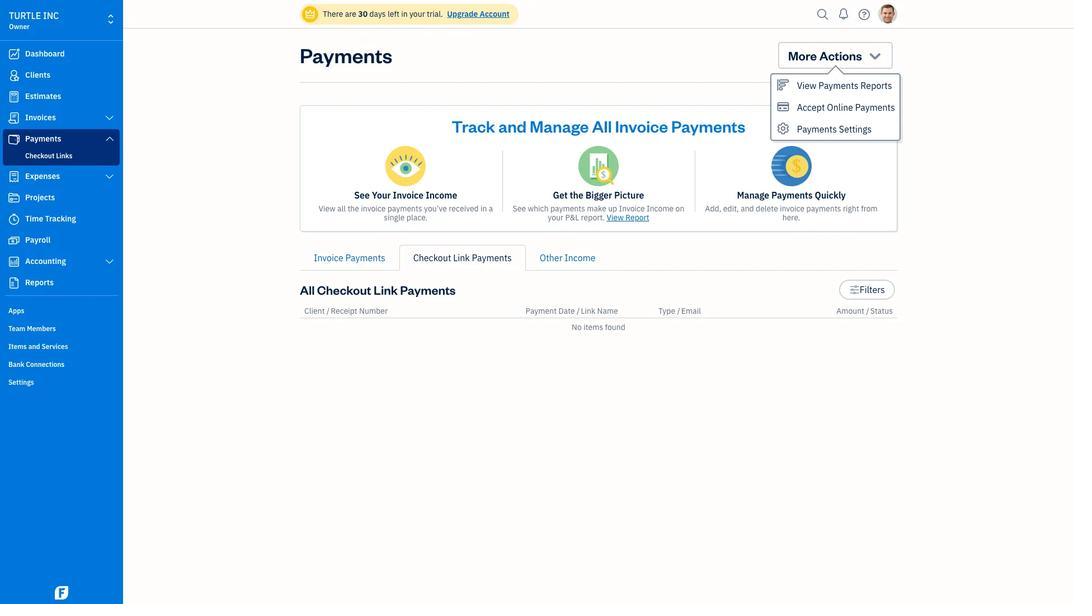 Task type: locate. For each thing, give the bounding box(es) containing it.
crown image
[[305, 8, 316, 20]]

invoice inside see your invoice income view all the invoice payments you've received in a single place.
[[361, 204, 386, 214]]

0 vertical spatial all
[[593, 115, 612, 137]]

see inside see your invoice income view all the invoice payments you've received in a single place.
[[355, 190, 370, 201]]

checkout up expenses
[[25, 152, 55, 160]]

0 horizontal spatial the
[[348, 204, 359, 214]]

0 horizontal spatial see
[[355, 190, 370, 201]]

2 vertical spatial checkout
[[317, 282, 372, 298]]

1 horizontal spatial your
[[548, 213, 564, 223]]

chevron large down image for expenses
[[104, 172, 115, 181]]

1 vertical spatial your
[[548, 213, 564, 223]]

link up number
[[374, 282, 398, 298]]

expenses link
[[3, 167, 120, 187]]

view left all
[[319, 204, 336, 214]]

projects link
[[3, 188, 120, 208]]

type
[[659, 306, 676, 316]]

accounting
[[25, 256, 66, 266]]

1 vertical spatial chevron large down image
[[104, 172, 115, 181]]

/
[[327, 306, 330, 316], [577, 306, 580, 316], [678, 306, 681, 316], [867, 306, 870, 316]]

0 horizontal spatial in
[[402, 9, 408, 19]]

chevron large down image
[[104, 114, 115, 123], [104, 172, 115, 181], [104, 258, 115, 266]]

go to help image
[[856, 6, 874, 23]]

2 horizontal spatial checkout
[[414, 252, 452, 264]]

settings down bank
[[8, 378, 34, 387]]

manage payments quickly image
[[772, 146, 812, 186]]

payments for income
[[388, 204, 423, 214]]

payments
[[300, 42, 393, 68], [819, 80, 859, 91], [856, 102, 896, 113], [672, 115, 746, 137], [798, 124, 838, 135], [25, 134, 61, 144], [772, 190, 813, 201], [346, 252, 386, 264], [472, 252, 512, 264], [400, 282, 456, 298]]

from
[[862, 204, 878, 214]]

filters button
[[840, 280, 896, 300]]

in left the a
[[481, 204, 487, 214]]

see left which
[[513, 204, 526, 214]]

payments inside manage payments quickly add, edit, and delete invoice payments right from here.
[[807, 204, 842, 214]]

bigger
[[586, 190, 613, 201]]

and right track
[[499, 115, 527, 137]]

1 horizontal spatial invoice
[[781, 204, 805, 214]]

email
[[682, 306, 701, 316]]

links
[[56, 152, 72, 160]]

your left p&l
[[548, 213, 564, 223]]

the
[[570, 190, 584, 201], [348, 204, 359, 214]]

chevron large down image inside accounting link
[[104, 258, 115, 266]]

view inside "link"
[[798, 80, 817, 91]]

time
[[25, 214, 43, 224]]

1 vertical spatial and
[[741, 204, 755, 214]]

1 horizontal spatial payments
[[551, 204, 586, 214]]

checkout links
[[25, 152, 72, 160]]

checkout link payments
[[414, 252, 512, 264]]

actions
[[820, 48, 863, 63]]

chevron large down image down payroll link
[[104, 258, 115, 266]]

main element
[[0, 0, 151, 605]]

all up client
[[300, 282, 315, 298]]

1 chevron large down image from the top
[[104, 114, 115, 123]]

chevron large down image down chevron large down image
[[104, 172, 115, 181]]

your left trial.
[[410, 9, 425, 19]]

the inside see your invoice income view all the invoice payments you've received in a single place.
[[348, 204, 359, 214]]

members
[[27, 325, 56, 333]]

checkout down 'place.' at the top
[[414, 252, 452, 264]]

chevrondown image
[[868, 48, 883, 63]]

1 horizontal spatial manage
[[738, 190, 770, 201]]

view payments reports link
[[772, 74, 900, 96]]

1 horizontal spatial view
[[607, 213, 624, 223]]

checkout inside 'link'
[[25, 152, 55, 160]]

reports down chevrondown icon
[[861, 80, 893, 91]]

found
[[606, 322, 626, 333]]

timer image
[[7, 214, 21, 225]]

manage payments quickly add, edit, and delete invoice payments right from here.
[[706, 190, 878, 223]]

invoices link
[[3, 108, 120, 128]]

other income link
[[526, 245, 610, 271]]

checkout up receipt on the bottom left
[[317, 282, 372, 298]]

payments inside main element
[[25, 134, 61, 144]]

payments down 'get'
[[551, 204, 586, 214]]

4 / from the left
[[867, 306, 870, 316]]

reports down accounting
[[25, 278, 54, 288]]

chevron large down image for accounting
[[104, 258, 115, 266]]

tracking
[[45, 214, 76, 224]]

2 horizontal spatial and
[[741, 204, 755, 214]]

1 vertical spatial reports
[[25, 278, 54, 288]]

and inside manage payments quickly add, edit, and delete invoice payments right from here.
[[741, 204, 755, 214]]

2 / from the left
[[577, 306, 580, 316]]

payment
[[526, 306, 557, 316]]

chevron large down image inside invoices 'link'
[[104, 114, 115, 123]]

invoice right delete
[[781, 204, 805, 214]]

0 horizontal spatial view
[[319, 204, 336, 214]]

your inside see which payments make up invoice income on your p&l report.
[[548, 213, 564, 223]]

0 vertical spatial and
[[499, 115, 527, 137]]

2 horizontal spatial income
[[647, 204, 674, 214]]

in right left
[[402, 9, 408, 19]]

view
[[798, 80, 817, 91], [319, 204, 336, 214], [607, 213, 624, 223]]

the right 'get'
[[570, 190, 584, 201]]

income left on
[[647, 204, 674, 214]]

more
[[789, 48, 818, 63]]

0 horizontal spatial reports
[[25, 278, 54, 288]]

dashboard image
[[7, 49, 21, 60]]

number
[[359, 306, 388, 316]]

view up 'accept'
[[798, 80, 817, 91]]

and right items
[[28, 343, 40, 351]]

1 vertical spatial in
[[481, 204, 487, 214]]

checkout
[[25, 152, 55, 160], [414, 252, 452, 264], [317, 282, 372, 298]]

3 / from the left
[[678, 306, 681, 316]]

2 payments from the left
[[551, 204, 586, 214]]

report
[[626, 213, 650, 223]]

items and services
[[8, 343, 68, 351]]

search image
[[815, 6, 833, 23]]

view report
[[607, 213, 650, 223]]

0 horizontal spatial manage
[[530, 115, 589, 137]]

see
[[355, 190, 370, 201], [513, 204, 526, 214]]

name
[[598, 306, 619, 316]]

amount / status
[[837, 306, 894, 316]]

chevron large down image up chevron large down image
[[104, 114, 115, 123]]

0 horizontal spatial invoice
[[361, 204, 386, 214]]

project image
[[7, 193, 21, 204]]

link down received on the top left of page
[[454, 252, 470, 264]]

0 horizontal spatial and
[[28, 343, 40, 351]]

2 vertical spatial chevron large down image
[[104, 258, 115, 266]]

all up get the bigger picture
[[593, 115, 612, 137]]

view inside see your invoice income view all the invoice payments you've received in a single place.
[[319, 204, 336, 214]]

1 / from the left
[[327, 306, 330, 316]]

get the bigger picture
[[553, 190, 645, 201]]

payments down quickly
[[807, 204, 842, 214]]

notifications image
[[835, 3, 853, 25]]

invoice
[[361, 204, 386, 214], [781, 204, 805, 214]]

in
[[402, 9, 408, 19], [481, 204, 487, 214]]

the right all
[[348, 204, 359, 214]]

0 vertical spatial reports
[[861, 80, 893, 91]]

payments inside see your invoice income view all the invoice payments you've received in a single place.
[[388, 204, 423, 214]]

see for your
[[355, 190, 370, 201]]

invoice for payments
[[781, 204, 805, 214]]

income
[[426, 190, 458, 201], [647, 204, 674, 214], [565, 252, 596, 264]]

income up you've
[[426, 190, 458, 201]]

payment date / link name
[[526, 306, 619, 316]]

bank
[[8, 361, 24, 369]]

settings down accept online payments
[[840, 124, 872, 135]]

0 vertical spatial link
[[454, 252, 470, 264]]

2 horizontal spatial payments
[[807, 204, 842, 214]]

1 vertical spatial manage
[[738, 190, 770, 201]]

client / receipt number
[[305, 306, 388, 316]]

1 vertical spatial checkout
[[414, 252, 452, 264]]

1 horizontal spatial and
[[499, 115, 527, 137]]

1 vertical spatial income
[[647, 204, 674, 214]]

payments down the "your"
[[388, 204, 423, 214]]

/ right "type"
[[678, 306, 681, 316]]

manage
[[530, 115, 589, 137], [738, 190, 770, 201]]

see left the "your"
[[355, 190, 370, 201]]

/ left status
[[867, 306, 870, 316]]

2 vertical spatial link
[[581, 306, 596, 316]]

1 horizontal spatial all
[[593, 115, 612, 137]]

inc
[[43, 10, 59, 21]]

place.
[[407, 213, 428, 223]]

view right make
[[607, 213, 624, 223]]

your
[[410, 9, 425, 19], [548, 213, 564, 223]]

2 horizontal spatial view
[[798, 80, 817, 91]]

0 horizontal spatial your
[[410, 9, 425, 19]]

1 horizontal spatial reports
[[861, 80, 893, 91]]

report.
[[581, 213, 605, 223]]

up
[[609, 204, 618, 214]]

see inside see which payments make up invoice income on your p&l report.
[[513, 204, 526, 214]]

0 vertical spatial settings
[[840, 124, 872, 135]]

invoice down the "your"
[[361, 204, 386, 214]]

1 horizontal spatial settings
[[840, 124, 872, 135]]

team members link
[[3, 320, 120, 337]]

1 horizontal spatial see
[[513, 204, 526, 214]]

0 horizontal spatial payments
[[388, 204, 423, 214]]

income right other
[[565, 252, 596, 264]]

reports inside main element
[[25, 278, 54, 288]]

payments inside see which payments make up invoice income on your p&l report.
[[551, 204, 586, 214]]

1 vertical spatial settings
[[8, 378, 34, 387]]

0 vertical spatial see
[[355, 190, 370, 201]]

0 vertical spatial checkout
[[25, 152, 55, 160]]

2 horizontal spatial link
[[581, 306, 596, 316]]

invoice inside manage payments quickly add, edit, and delete invoice payments right from here.
[[781, 204, 805, 214]]

payments inside manage payments quickly add, edit, and delete invoice payments right from here.
[[772, 190, 813, 201]]

1 horizontal spatial the
[[570, 190, 584, 201]]

see your invoice income image
[[386, 146, 426, 186]]

1 vertical spatial all
[[300, 282, 315, 298]]

owner
[[9, 22, 30, 31]]

0 vertical spatial income
[[426, 190, 458, 201]]

items
[[584, 322, 604, 333]]

0 horizontal spatial link
[[374, 282, 398, 298]]

date
[[559, 306, 575, 316]]

/ right date
[[577, 306, 580, 316]]

checkout link payments link
[[400, 245, 526, 271]]

2 chevron large down image from the top
[[104, 172, 115, 181]]

quickly
[[815, 190, 846, 201]]

report image
[[7, 278, 21, 289]]

3 payments from the left
[[807, 204, 842, 214]]

0 vertical spatial chevron large down image
[[104, 114, 115, 123]]

1 payments from the left
[[388, 204, 423, 214]]

payments for add,
[[807, 204, 842, 214]]

1 invoice from the left
[[361, 204, 386, 214]]

2 vertical spatial and
[[28, 343, 40, 351]]

reports inside "link"
[[861, 80, 893, 91]]

and right edit,
[[741, 204, 755, 214]]

time tracking link
[[3, 209, 120, 230]]

view for view payments reports
[[798, 80, 817, 91]]

invoices
[[25, 113, 56, 123]]

0 horizontal spatial checkout
[[25, 152, 55, 160]]

income inside see your invoice income view all the invoice payments you've received in a single place.
[[426, 190, 458, 201]]

bank connections
[[8, 361, 65, 369]]

link
[[454, 252, 470, 264], [374, 282, 398, 298], [581, 306, 596, 316]]

3 chevron large down image from the top
[[104, 258, 115, 266]]

1 vertical spatial see
[[513, 204, 526, 214]]

0 vertical spatial the
[[570, 190, 584, 201]]

link up items
[[581, 306, 596, 316]]

picture
[[615, 190, 645, 201]]

see which payments make up invoice income on your p&l report.
[[513, 204, 685, 223]]

1 horizontal spatial in
[[481, 204, 487, 214]]

2 invoice from the left
[[781, 204, 805, 214]]

all
[[593, 115, 612, 137], [300, 282, 315, 298]]

on
[[676, 204, 685, 214]]

0 horizontal spatial income
[[426, 190, 458, 201]]

1 horizontal spatial link
[[454, 252, 470, 264]]

and inside items and services link
[[28, 343, 40, 351]]

1 vertical spatial the
[[348, 204, 359, 214]]

and for services
[[28, 343, 40, 351]]

0 horizontal spatial settings
[[8, 378, 34, 387]]

freshbooks image
[[53, 587, 71, 600]]

/ right client
[[327, 306, 330, 316]]

chevron large down image
[[104, 134, 115, 143]]

2 vertical spatial income
[[565, 252, 596, 264]]

manage inside manage payments quickly add, edit, and delete invoice payments right from here.
[[738, 190, 770, 201]]

projects
[[25, 193, 55, 203]]

invoice image
[[7, 113, 21, 124]]

1 vertical spatial link
[[374, 282, 398, 298]]

accept
[[798, 102, 826, 113]]



Task type: vqa. For each thing, say whether or not it's contained in the screenshot.
the topmost "6002-"
no



Task type: describe. For each thing, give the bounding box(es) containing it.
there are 30 days left in your trial. upgrade account
[[323, 9, 510, 19]]

you've
[[424, 204, 447, 214]]

/ for client
[[327, 306, 330, 316]]

turtle inc owner
[[9, 10, 59, 31]]

here.
[[783, 213, 801, 223]]

see your invoice income view all the invoice payments you've received in a single place.
[[319, 190, 493, 223]]

and for manage
[[499, 115, 527, 137]]

chart image
[[7, 256, 21, 268]]

items and services link
[[3, 338, 120, 355]]

invoice payments link
[[300, 245, 400, 271]]

all checkout link payments
[[300, 282, 456, 298]]

estimate image
[[7, 91, 21, 102]]

other
[[540, 252, 563, 264]]

your
[[372, 190, 391, 201]]

days
[[370, 9, 386, 19]]

more actions
[[789, 48, 863, 63]]

income inside see which payments make up invoice income on your p&l report.
[[647, 204, 674, 214]]

settings inside main element
[[8, 378, 34, 387]]

apps
[[8, 307, 24, 315]]

30
[[358, 9, 368, 19]]

amount
[[837, 306, 865, 316]]

type / email
[[659, 306, 701, 316]]

payment image
[[7, 134, 21, 145]]

invoice inside see your invoice income view all the invoice payments you've received in a single place.
[[393, 190, 424, 201]]

accept online payments link
[[772, 96, 900, 118]]

delete
[[756, 204, 779, 214]]

dashboard link
[[3, 44, 120, 64]]

track
[[452, 115, 496, 137]]

settings link
[[3, 374, 120, 391]]

accounting link
[[3, 252, 120, 272]]

get the bigger picture image
[[579, 146, 619, 186]]

upgrade
[[447, 9, 478, 19]]

right
[[844, 204, 860, 214]]

team
[[8, 325, 25, 333]]

0 horizontal spatial all
[[300, 282, 315, 298]]

left
[[388, 9, 400, 19]]

checkout for checkout links
[[25, 152, 55, 160]]

received
[[449, 204, 479, 214]]

checkout for checkout link payments
[[414, 252, 452, 264]]

amount button
[[837, 306, 865, 316]]

turtle
[[9, 10, 41, 21]]

bank connections link
[[3, 356, 120, 373]]

close image
[[877, 113, 890, 126]]

1 horizontal spatial income
[[565, 252, 596, 264]]

1 horizontal spatial checkout
[[317, 282, 372, 298]]

clients
[[25, 70, 51, 80]]

edit,
[[724, 204, 739, 214]]

single
[[384, 213, 405, 223]]

no items found
[[572, 322, 626, 333]]

payments settings
[[798, 124, 872, 135]]

0 vertical spatial manage
[[530, 115, 589, 137]]

team members
[[8, 325, 56, 333]]

track and manage all invoice payments
[[452, 115, 746, 137]]

which
[[528, 204, 549, 214]]

receipt
[[331, 306, 358, 316]]

client image
[[7, 70, 21, 81]]

money image
[[7, 235, 21, 246]]

invoice for your
[[361, 204, 386, 214]]

more actions button
[[779, 42, 894, 69]]

p&l
[[566, 213, 580, 223]]

online
[[828, 102, 854, 113]]

payroll link
[[3, 231, 120, 251]]

link inside checkout link payments link
[[454, 252, 470, 264]]

estimates
[[25, 91, 61, 101]]

/ for amount
[[867, 306, 870, 316]]

invoice inside see which payments make up invoice income on your p&l report.
[[620, 204, 645, 214]]

0 vertical spatial in
[[402, 9, 408, 19]]

estimates link
[[3, 87, 120, 107]]

chevron large down image for invoices
[[104, 114, 115, 123]]

checkout links link
[[5, 149, 118, 163]]

a
[[489, 204, 493, 214]]

expenses
[[25, 171, 60, 181]]

0 vertical spatial your
[[410, 9, 425, 19]]

no
[[572, 322, 582, 333]]

trial.
[[427, 9, 443, 19]]

accept online payments
[[798, 102, 896, 113]]

account
[[480, 9, 510, 19]]

all
[[338, 204, 346, 214]]

expense image
[[7, 171, 21, 183]]

payments link
[[3, 129, 120, 149]]

filters
[[860, 284, 886, 296]]

settings image
[[850, 283, 860, 297]]

in inside see your invoice income view all the invoice payments you've received in a single place.
[[481, 204, 487, 214]]

there
[[323, 9, 343, 19]]

/ for type
[[678, 306, 681, 316]]

view for view report
[[607, 213, 624, 223]]

see for which
[[513, 204, 526, 214]]

services
[[42, 343, 68, 351]]

payment date button
[[526, 306, 575, 316]]

reports link
[[3, 273, 120, 293]]

invoice payments
[[314, 252, 386, 264]]

clients link
[[3, 66, 120, 86]]

are
[[345, 9, 357, 19]]

payments settings link
[[772, 118, 900, 140]]

payroll
[[25, 235, 51, 245]]



